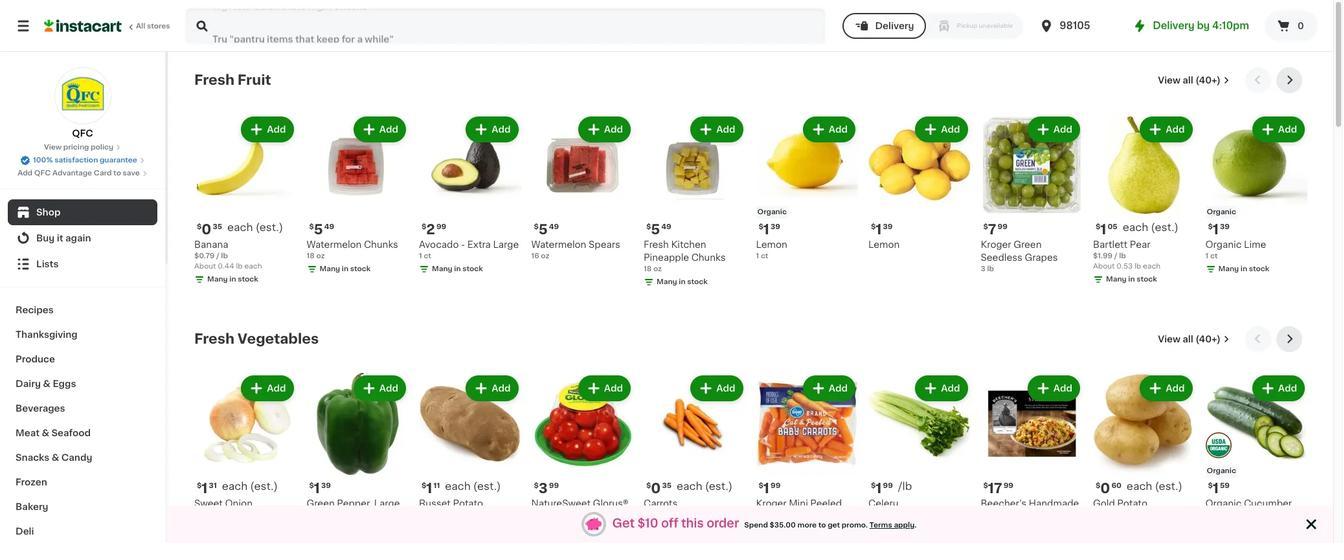Task type: describe. For each thing, give the bounding box(es) containing it.
Search field
[[187, 9, 825, 43]]

stock inside product group
[[463, 265, 483, 272]]

eggs
[[53, 380, 76, 389]]

advantage
[[52, 170, 92, 177]]

each for gold potato
[[1127, 481, 1153, 491]]

0 horizontal spatial large
[[374, 499, 400, 508]]

stock down bartlett pear $1.99 / lb about 0.53 lb each
[[1137, 276, 1158, 283]]

thanksgiving link
[[8, 323, 157, 347]]

many in stock down fresh kitchen pineapple chunks 18 oz
[[657, 278, 708, 285]]

1 vertical spatial view
[[44, 144, 62, 151]]

spears
[[589, 240, 621, 249]]

cheese
[[981, 512, 1016, 521]]

get $10 off this order status
[[607, 518, 922, 532]]

policy
[[91, 144, 113, 151]]

49 for watermelon chunks
[[324, 223, 334, 230]]

sweet
[[194, 499, 223, 508]]

qfc link
[[54, 67, 111, 140]]

carrots $1.39 / lb about 0.26 lb each
[[644, 499, 711, 529]]

watermelon spears 16 oz
[[532, 240, 621, 259]]

18 inside fresh kitchen pineapple chunks 18 oz
[[644, 265, 652, 272]]

(est.) for carrots
[[705, 481, 733, 491]]

2
[[427, 223, 435, 236]]

100% satisfaction guarantee
[[33, 157, 137, 164]]

lb up 0.44 at the left
[[221, 252, 228, 259]]

seedless
[[981, 253, 1023, 262]]

pear
[[1130, 240, 1151, 249]]

ct inside lemon 1 ct
[[761, 252, 769, 259]]

guarantee
[[100, 157, 137, 164]]

about for banana
[[194, 263, 216, 270]]

stock down banana $0.79 / lb about 0.44 lb each
[[238, 276, 258, 283]]

delivery for delivery
[[876, 21, 915, 30]]

russet potato $1.39 / lb
[[419, 499, 483, 519]]

$0.60 each (estimated) element
[[1094, 480, 1196, 497]]

$1.99 per pound element
[[869, 480, 971, 497]]

gold
[[1094, 499, 1116, 508]]

$ 1 99 inside $1.99 per pound element
[[871, 482, 893, 495]]

avocado
[[419, 240, 459, 249]]

59
[[1221, 482, 1230, 489]]

main content containing fresh fruit
[[168, 52, 1334, 544]]

cucumber
[[1245, 499, 1293, 508]]

get $10 off this order spend $35.00 more to get promo. terms apply .
[[613, 519, 917, 530]]

organic up organic lime 1 ct on the right top of page
[[1207, 208, 1237, 215]]

seafood
[[52, 429, 91, 438]]

pricing
[[63, 144, 89, 151]]

it
[[57, 234, 63, 243]]

$ 1 05
[[1096, 223, 1118, 236]]

street
[[1019, 512, 1047, 521]]

apply
[[894, 523, 915, 530]]

18 inside watermelon chunks 18 oz
[[307, 252, 315, 259]]

off
[[661, 519, 679, 530]]

0 for carrots
[[651, 482, 661, 495]]

product group containing 7
[[981, 114, 1083, 274]]

0 for banana
[[202, 223, 211, 236]]

snacks
[[16, 454, 49, 463]]

35 for banana
[[213, 223, 222, 230]]

(est.) for russet potato
[[474, 481, 501, 491]]

5 for watermelon spears
[[539, 223, 548, 236]]

lemon for lemon 1 ct
[[756, 240, 788, 249]]

candy
[[61, 454, 92, 463]]

organic lime 1 ct
[[1206, 240, 1267, 259]]

many in stock down 0.26
[[657, 535, 708, 542]]

in down 0.26
[[679, 535, 686, 542]]

oz inside the kroger mini peeled carrots 16 oz bag
[[766, 524, 775, 532]]

ct inside avocado - extra large 1 ct
[[424, 252, 431, 259]]

to inside get $10 off this order spend $35.00 more to get promo. terms apply .
[[819, 523, 826, 530]]

instacart logo image
[[44, 18, 122, 34]]

view pricing policy link
[[44, 143, 121, 153]]

98105
[[1060, 21, 1091, 30]]

fresh vegetables
[[194, 332, 319, 346]]

chunks inside fresh kitchen pineapple chunks 18 oz
[[692, 253, 726, 262]]

16 inside watermelon spears 16 oz
[[532, 252, 539, 259]]

kroger mini peeled carrots 16 oz bag
[[756, 499, 842, 532]]

each (est.) for bartlett pear
[[1123, 222, 1179, 232]]

green pepper, large
[[307, 499, 400, 508]]

lb inside gold potato $1.39 / lb
[[1119, 512, 1126, 519]]

ct inside organic lime 1 ct
[[1211, 252, 1218, 259]]

all
[[136, 23, 145, 30]]

beecher's handmade cheese street corn
[[981, 499, 1080, 521]]

large inside avocado - extra large 1 ct
[[493, 240, 519, 249]]

$ inside $ 1 05
[[1096, 223, 1101, 230]]

mini
[[789, 499, 808, 508]]

banana
[[194, 240, 228, 249]]

many up terms
[[882, 514, 902, 521]]

17
[[989, 482, 1003, 495]]

$1.11 each (estimated) element
[[419, 480, 521, 497]]

sweet onion $1.99 / lb
[[194, 499, 253, 519]]

close image
[[1304, 517, 1320, 533]]

bakery link
[[8, 495, 157, 520]]

recipes link
[[8, 298, 157, 323]]

16 inside the kroger mini peeled carrots 16 oz bag
[[756, 524, 764, 532]]

qfc logo image
[[54, 67, 111, 124]]

(est.) for bartlett pear
[[1151, 222, 1179, 232]]

all stores link
[[44, 8, 171, 44]]

dairy
[[16, 380, 41, 389]]

view pricing policy
[[44, 144, 113, 151]]

7
[[989, 223, 997, 236]]

extra
[[468, 240, 491, 249]]

in inside product group
[[454, 265, 461, 272]]

many down 0.44 at the left
[[207, 276, 228, 283]]

naturesweet glorys® cherry tomatoes
[[532, 499, 629, 521]]

/lb
[[899, 481, 912, 491]]

$1.99 for sweet
[[194, 512, 214, 519]]

in down fresh kitchen pineapple chunks 18 oz
[[679, 278, 686, 285]]

lb inside sweet onion $1.99 / lb
[[220, 512, 227, 519]]

pepper,
[[337, 499, 372, 508]]

chunks inside watermelon chunks 18 oz
[[364, 240, 398, 249]]

peeled
[[811, 499, 842, 508]]

lime
[[1245, 240, 1267, 249]]

$35.00
[[770, 523, 796, 530]]

all for 1
[[1183, 76, 1194, 85]]

carrots inside the kroger mini peeled carrots 16 oz bag
[[756, 512, 790, 521]]

1 vertical spatial green
[[307, 499, 335, 508]]

snacks & candy link
[[8, 446, 157, 470]]

organic inside organic lime 1 ct
[[1206, 240, 1242, 249]]

$1.39 for 0
[[1094, 512, 1113, 519]]

recipes
[[16, 306, 54, 315]]

$ 5 49 for watermelon chunks
[[309, 223, 334, 236]]

lemon for lemon
[[869, 240, 900, 249]]

$ 0 35 for banana
[[197, 223, 222, 236]]

card
[[94, 170, 112, 177]]

all for 0
[[1183, 335, 1194, 344]]

$1.39 for 1
[[419, 512, 439, 519]]

product group containing 3
[[532, 373, 634, 544]]

in down 0.53
[[1129, 276, 1135, 283]]

carrots inside carrots $1.39 / lb about 0.26 lb each
[[644, 499, 678, 508]]

0 for gold potato
[[1101, 482, 1111, 495]]

$0.79
[[194, 252, 215, 259]]

99 for avocado - extra large
[[437, 223, 447, 230]]

many in stock down 0.44 at the left
[[207, 276, 258, 283]]

11
[[434, 482, 440, 489]]

organic inside organic cucumber 1 ct
[[1206, 499, 1242, 508]]

0 horizontal spatial qfc
[[34, 170, 51, 177]]

1 inside lemon 1 ct
[[756, 252, 759, 259]]

item carousel region containing fresh vegetables
[[194, 327, 1308, 544]]

$ 3 99
[[534, 482, 559, 495]]

35 for carrots
[[662, 482, 672, 489]]

lists link
[[8, 251, 157, 277]]

spend
[[745, 523, 768, 530]]

snacks & candy
[[16, 454, 92, 463]]

again
[[65, 234, 91, 243]]

view all (40+) button for 0
[[1153, 327, 1236, 352]]

60
[[1112, 482, 1122, 489]]

kitchen
[[672, 240, 707, 249]]

in down 0.44 at the left
[[230, 276, 236, 283]]

1 $ 1 99 from the left
[[759, 482, 781, 495]]

each inside bartlett pear $1.99 / lb about 0.53 lb each
[[1143, 263, 1161, 270]]

item badge image
[[1206, 433, 1232, 459]]

1 inside $1.31 each (estimated) element
[[202, 482, 208, 495]]

fruit
[[238, 73, 271, 87]]

lb up 0.26
[[670, 512, 677, 519]]

$ inside $ 3 99
[[534, 482, 539, 489]]

thanksgiving
[[16, 330, 78, 339]]

many down watermelon chunks 18 oz
[[320, 265, 340, 272]]

$ 5 49 for watermelon spears
[[534, 223, 559, 236]]

/ for sweet
[[216, 512, 219, 519]]

pineapple
[[644, 253, 689, 262]]

all stores
[[136, 23, 170, 30]]

stock down fresh kitchen pineapple chunks 18 oz
[[688, 278, 708, 285]]

add qfc advantage card to save
[[18, 170, 140, 177]]

about for carrots
[[644, 522, 666, 529]]

each for carrots
[[677, 481, 703, 491]]

item carousel region containing fresh fruit
[[194, 67, 1308, 316]]

1 inside organic lime 1 ct
[[1206, 252, 1209, 259]]

lb right 0.44 at the left
[[236, 263, 243, 270]]

about inside bartlett pear $1.99 / lb about 0.53 lb each
[[1094, 263, 1115, 270]]

kroger for green
[[981, 240, 1012, 249]]

4:10pm
[[1213, 21, 1250, 30]]

onion
[[225, 499, 253, 508]]

tomatoes
[[565, 512, 610, 521]]

gold potato $1.39 / lb
[[1094, 499, 1148, 519]]

0.26
[[668, 522, 684, 529]]

each (est.) for sweet onion
[[222, 481, 278, 491]]

to inside 'add qfc advantage card to save' link
[[113, 170, 121, 177]]

save
[[123, 170, 140, 177]]

each inside carrots $1.39 / lb about 0.26 lb each
[[694, 522, 711, 529]]

many down organic lime 1 ct on the right top of page
[[1219, 265, 1240, 272]]

stock down lime
[[1250, 265, 1270, 272]]



Task type: locate. For each thing, give the bounding box(es) containing it.
many in stock
[[320, 265, 371, 272], [432, 265, 483, 272], [1219, 265, 1270, 272], [207, 276, 258, 283], [1107, 276, 1158, 283], [657, 278, 708, 285], [882, 514, 933, 521], [657, 535, 708, 542]]

1 $ 5 49 from the left
[[309, 223, 334, 236]]

potato down $0.60 each (estimated) element
[[1118, 499, 1148, 508]]

cherry
[[532, 512, 563, 521]]

large right pepper,
[[374, 499, 400, 508]]

99 right '7'
[[998, 223, 1008, 230]]

lb up 0.53
[[1120, 252, 1127, 259]]

/ down the sweet
[[216, 512, 219, 519]]

3 49 from the left
[[662, 223, 672, 230]]

in
[[342, 265, 349, 272], [454, 265, 461, 272], [1241, 265, 1248, 272], [230, 276, 236, 283], [1129, 276, 1135, 283], [679, 278, 686, 285], [904, 514, 911, 521], [679, 535, 686, 542]]

1 vertical spatial item carousel region
[[194, 327, 1308, 544]]

0 vertical spatial 18
[[307, 252, 315, 259]]

2 vertical spatial fresh
[[194, 332, 235, 346]]

1 horizontal spatial 35
[[662, 482, 672, 489]]

0 horizontal spatial 5
[[314, 223, 323, 236]]

$1.39 down russet
[[419, 512, 439, 519]]

meat
[[16, 429, 40, 438]]

2 horizontal spatial $ 5 49
[[647, 223, 672, 236]]

1 vertical spatial chunks
[[692, 253, 726, 262]]

kroger inside the kroger green seedless grapes 3 lb
[[981, 240, 1012, 249]]

potato inside russet potato $1.39 / lb
[[453, 499, 483, 508]]

view all (40+) for 1
[[1159, 76, 1221, 85]]

1 vertical spatial qfc
[[34, 170, 51, 177]]

$ 1 39
[[759, 223, 781, 236], [871, 223, 893, 236], [1209, 223, 1230, 236], [309, 482, 331, 495]]

oz inside watermelon chunks 18 oz
[[316, 252, 325, 259]]

in down watermelon chunks 18 oz
[[342, 265, 349, 272]]

$1.99 inside sweet onion $1.99 / lb
[[194, 512, 214, 519]]

(est.) up order
[[705, 481, 733, 491]]

watermelon inside watermelon chunks 18 oz
[[307, 240, 362, 249]]

1 inside avocado - extra large 1 ct
[[419, 252, 422, 259]]

organic left lime
[[1206, 240, 1242, 249]]

each for banana
[[227, 222, 253, 232]]

product group containing 2
[[419, 114, 521, 277]]

each (est.) right 60
[[1127, 481, 1183, 491]]

2 horizontal spatial about
[[1094, 263, 1115, 270]]

99 inside $ 2 99
[[437, 223, 447, 230]]

$0.35 each (estimated) element for carrots
[[644, 480, 746, 497]]

1 potato from the left
[[453, 499, 483, 508]]

1 vertical spatial to
[[819, 523, 826, 530]]

add inside 'add qfc advantage card to save' link
[[18, 170, 32, 177]]

/ for bartlett
[[1115, 252, 1118, 259]]

/ down banana
[[216, 252, 219, 259]]

watermelon inside watermelon spears 16 oz
[[532, 240, 587, 249]]

/ for russet
[[440, 512, 443, 519]]

view for 5
[[1159, 76, 1181, 85]]

organic up 59 at right bottom
[[1207, 467, 1237, 475]]

(est.) left $ 1 59 in the bottom right of the page
[[1155, 481, 1183, 491]]

1 vertical spatial 18
[[644, 265, 652, 272]]

$0.35 each (estimated) element up banana $0.79 / lb about 0.44 lb each
[[194, 221, 296, 238]]

stock down this
[[688, 535, 708, 542]]

1 vertical spatial $0.35 each (estimated) element
[[644, 480, 746, 497]]

each (est.) inside $1.05 each (estimated) element
[[1123, 222, 1179, 232]]

35
[[213, 223, 222, 230], [662, 482, 672, 489]]

(est.) for gold potato
[[1155, 481, 1183, 491]]

.
[[915, 523, 917, 530]]

1 horizontal spatial $ 1 99
[[871, 482, 893, 495]]

green inside the kroger green seedless grapes 3 lb
[[1014, 240, 1042, 249]]

0 inside '0' button
[[1298, 21, 1305, 30]]

0 horizontal spatial delivery
[[876, 21, 915, 30]]

view all (40+) button
[[1153, 67, 1236, 93], [1153, 327, 1236, 352]]

$ 1 99 up get $10 off this order spend $35.00 more to get promo. terms apply .
[[759, 482, 781, 495]]

each (est.) inside $0.60 each (estimated) element
[[1127, 481, 1183, 491]]

2 vertical spatial &
[[52, 454, 59, 463]]

2 watermelon from the left
[[532, 240, 587, 249]]

fresh left vegetables
[[194, 332, 235, 346]]

in down avocado - extra large 1 ct
[[454, 265, 461, 272]]

1 vertical spatial 16
[[756, 524, 764, 532]]

0 vertical spatial &
[[43, 380, 51, 389]]

31
[[209, 482, 217, 489]]

& for meat
[[42, 429, 49, 438]]

0 horizontal spatial $ 0 35
[[197, 223, 222, 236]]

100% satisfaction guarantee button
[[20, 153, 145, 166]]

get
[[613, 519, 635, 530]]

view all (40+) button for 1
[[1153, 67, 1236, 93]]

0 vertical spatial $ 0 35
[[197, 223, 222, 236]]

0 vertical spatial view all (40+)
[[1159, 76, 1221, 85]]

many in stock down watermelon chunks 18 oz
[[320, 265, 371, 272]]

1 vertical spatial large
[[374, 499, 400, 508]]

1 49 from the left
[[324, 223, 334, 230]]

0.44
[[218, 263, 234, 270]]

green
[[1014, 240, 1042, 249], [307, 499, 335, 508]]

item carousel region
[[194, 67, 1308, 316], [194, 327, 1308, 544]]

0 horizontal spatial $1.99
[[194, 512, 214, 519]]

frozen
[[16, 478, 47, 487]]

bartlett
[[1094, 240, 1128, 249]]

lb right 0.26
[[685, 522, 692, 529]]

view for 3
[[1159, 335, 1181, 344]]

$1.39 inside carrots $1.39 / lb about 0.26 lb each
[[644, 512, 663, 519]]

beverages link
[[8, 397, 157, 421]]

1 inside organic cucumber 1 ct
[[1206, 512, 1209, 519]]

(est.) up bartlett pear $1.99 / lb about 0.53 lb each
[[1151, 222, 1179, 232]]

49 for fresh kitchen pineapple chunks
[[662, 223, 672, 230]]

each down pear
[[1143, 263, 1161, 270]]

stock down watermelon chunks 18 oz
[[350, 265, 371, 272]]

2 potato from the left
[[1118, 499, 1148, 508]]

kroger for mini
[[756, 499, 787, 508]]

shop link
[[8, 200, 157, 225]]

0 horizontal spatial 16
[[532, 252, 539, 259]]

$1.05 each (estimated) element
[[1094, 221, 1196, 238]]

$1.99 for bartlett
[[1094, 252, 1113, 259]]

each for sweet onion
[[222, 481, 248, 491]]

$ inside $ 7 99
[[984, 223, 989, 230]]

1 horizontal spatial green
[[1014, 240, 1042, 249]]

0 vertical spatial green
[[1014, 240, 1042, 249]]

/ inside gold potato $1.39 / lb
[[1115, 512, 1118, 519]]

3 inside the kroger green seedless grapes 3 lb
[[981, 265, 986, 272]]

0 horizontal spatial $1.39
[[419, 512, 439, 519]]

(est.) up russet potato $1.39 / lb
[[474, 481, 501, 491]]

many in stock down organic lime 1 ct on the right top of page
[[1219, 265, 1270, 272]]

$ 0 60
[[1096, 482, 1122, 495]]

promo.
[[842, 523, 868, 530]]

0 vertical spatial fresh
[[194, 73, 235, 87]]

chunks left avocado at the top
[[364, 240, 398, 249]]

-
[[461, 240, 465, 249]]

0 vertical spatial 16
[[532, 252, 539, 259]]

/ inside bartlett pear $1.99 / lb about 0.53 lb each
[[1115, 252, 1118, 259]]

1 $1.39 from the left
[[419, 512, 439, 519]]

many down pineapple
[[657, 278, 677, 285]]

$ 0 35 up carrots $1.39 / lb about 0.26 lb each
[[647, 482, 672, 495]]

lists
[[36, 260, 59, 269]]

by
[[1198, 21, 1210, 30]]

1 view all (40+) from the top
[[1159, 76, 1221, 85]]

1 horizontal spatial about
[[644, 522, 666, 529]]

bakery
[[16, 503, 48, 512]]

$1.99
[[1094, 252, 1113, 259], [194, 512, 214, 519]]

1 vertical spatial view all (40+)
[[1159, 335, 1221, 344]]

0 horizontal spatial $ 5 49
[[309, 223, 334, 236]]

dairy & eggs link
[[8, 372, 157, 397]]

0 horizontal spatial about
[[194, 263, 216, 270]]

deli link
[[8, 520, 157, 544]]

many down 0.53
[[1107, 276, 1127, 283]]

each (est.) up carrots $1.39 / lb about 0.26 lb each
[[677, 481, 733, 491]]

(40+) for 0
[[1196, 335, 1221, 344]]

/ down bartlett
[[1115, 252, 1118, 259]]

$ 0 35
[[197, 223, 222, 236], [647, 482, 672, 495]]

0 vertical spatial kroger
[[981, 240, 1012, 249]]

1 horizontal spatial $1.99
[[1094, 252, 1113, 259]]

2 (40+) from the top
[[1196, 335, 1221, 344]]

each inside banana $0.79 / lb about 0.44 lb each
[[244, 263, 262, 270]]

each (est.) up pear
[[1123, 222, 1179, 232]]

$1.99 inside bartlett pear $1.99 / lb about 0.53 lb each
[[1094, 252, 1113, 259]]

service type group
[[843, 13, 1024, 39]]

oz inside fresh kitchen pineapple chunks 18 oz
[[654, 265, 662, 272]]

1 vertical spatial carrots
[[756, 512, 790, 521]]

naturesweet
[[532, 499, 591, 508]]

$ 5 49 up pineapple
[[647, 223, 672, 236]]

05
[[1108, 223, 1118, 230]]

0 horizontal spatial $0.35 each (estimated) element
[[194, 221, 296, 238]]

1 horizontal spatial potato
[[1118, 499, 1148, 508]]

1 horizontal spatial $1.39
[[644, 512, 663, 519]]

0
[[1298, 21, 1305, 30], [202, 223, 211, 236], [651, 482, 661, 495], [1101, 482, 1111, 495]]

watermelon chunks 18 oz
[[307, 240, 398, 259]]

each (est.) up onion
[[222, 481, 278, 491]]

1 vertical spatial kroger
[[756, 499, 787, 508]]

0 vertical spatial qfc
[[72, 129, 93, 138]]

fresh inside fresh kitchen pineapple chunks 18 oz
[[644, 240, 669, 249]]

1 vertical spatial all
[[1183, 335, 1194, 344]]

1 horizontal spatial watermelon
[[532, 240, 587, 249]]

ct inside organic cucumber 1 ct
[[1211, 512, 1218, 519]]

1 vertical spatial view all (40+) button
[[1153, 327, 1236, 352]]

1 inside $1.99 per pound element
[[876, 482, 882, 495]]

(est.) for sweet onion
[[250, 481, 278, 491]]

each (est.) up banana $0.79 / lb about 0.44 lb each
[[227, 222, 283, 232]]

each (est.) up russet potato $1.39 / lb
[[445, 481, 501, 491]]

0 vertical spatial all
[[1183, 76, 1194, 85]]

2 $1.39 from the left
[[644, 512, 663, 519]]

1 view all (40+) button from the top
[[1153, 67, 1236, 93]]

0 horizontal spatial green
[[307, 499, 335, 508]]

fresh kitchen pineapple chunks 18 oz
[[644, 240, 726, 272]]

99 inside $ 7 99
[[998, 223, 1008, 230]]

1 lemon from the left
[[756, 240, 788, 249]]

produce
[[16, 355, 55, 364]]

$ 0 35 up banana
[[197, 223, 222, 236]]

1 horizontal spatial 3
[[981, 265, 986, 272]]

39
[[771, 223, 781, 230], [883, 223, 893, 230], [1221, 223, 1230, 230], [321, 482, 331, 489]]

watermelon for chunks
[[307, 240, 362, 249]]

product group
[[194, 114, 296, 287], [307, 114, 409, 277], [419, 114, 521, 277], [532, 114, 634, 261], [644, 114, 746, 290], [756, 114, 858, 261], [869, 114, 971, 251], [981, 114, 1083, 274], [1094, 114, 1196, 287], [1206, 114, 1308, 277], [194, 373, 296, 544], [307, 373, 409, 510], [419, 373, 521, 544], [532, 373, 634, 544], [644, 373, 746, 544], [756, 373, 858, 544], [869, 373, 971, 526], [981, 373, 1083, 544], [1094, 373, 1196, 544], [1206, 373, 1308, 536]]

lb inside russet potato $1.39 / lb
[[445, 512, 452, 519]]

each (est.) inside $1.11 each (estimated) element
[[445, 481, 501, 491]]

35 up carrots $1.39 / lb about 0.26 lb each
[[662, 482, 672, 489]]

0 vertical spatial carrots
[[644, 499, 678, 508]]

16
[[532, 252, 539, 259], [756, 524, 764, 532]]

many in stock up apply in the bottom of the page
[[882, 514, 933, 521]]

carrots up "$35.00"
[[756, 512, 790, 521]]

bag
[[776, 524, 790, 532]]

order
[[707, 519, 739, 530]]

to left get at the right of page
[[819, 523, 826, 530]]

1 horizontal spatial $ 0 35
[[647, 482, 672, 495]]

0 horizontal spatial lemon
[[756, 240, 788, 249]]

$ 1 99
[[759, 482, 781, 495], [871, 482, 893, 495]]

0 horizontal spatial potato
[[453, 499, 483, 508]]

1 horizontal spatial $0.35 each (estimated) element
[[644, 480, 746, 497]]

each (est.) for banana
[[227, 222, 283, 232]]

0 vertical spatial to
[[113, 170, 121, 177]]

& for snacks
[[52, 454, 59, 463]]

$ inside $ 17 99
[[984, 482, 989, 489]]

$ 5 49 up watermelon chunks 18 oz
[[309, 223, 334, 236]]

$ 7 99
[[984, 223, 1008, 236]]

all
[[1183, 76, 1194, 85], [1183, 335, 1194, 344]]

delivery by 4:10pm link
[[1133, 18, 1250, 34]]

1 watermelon from the left
[[307, 240, 362, 249]]

qfc down 100%
[[34, 170, 51, 177]]

2 all from the top
[[1183, 335, 1194, 344]]

1 horizontal spatial qfc
[[72, 129, 93, 138]]

2 $ 5 49 from the left
[[534, 223, 559, 236]]

potato inside gold potato $1.39 / lb
[[1118, 499, 1148, 508]]

& for dairy
[[43, 380, 51, 389]]

this
[[682, 519, 704, 530]]

99 right 2
[[437, 223, 447, 230]]

5 for watermelon chunks
[[314, 223, 323, 236]]

3 $1.39 from the left
[[1094, 512, 1113, 519]]

0 vertical spatial large
[[493, 240, 519, 249]]

(est.)
[[256, 222, 283, 232], [1151, 222, 1179, 232], [250, 481, 278, 491], [474, 481, 501, 491], [705, 481, 733, 491], [1155, 481, 1183, 491]]

carrots
[[644, 499, 678, 508], [756, 512, 790, 521]]

add button
[[242, 118, 293, 141], [355, 118, 405, 141], [467, 118, 517, 141], [580, 118, 630, 141], [692, 118, 742, 141], [805, 118, 855, 141], [917, 118, 967, 141], [1029, 118, 1079, 141], [1142, 118, 1192, 141], [1254, 118, 1304, 141], [242, 377, 293, 400], [355, 377, 405, 400], [467, 377, 517, 400], [580, 377, 630, 400], [692, 377, 742, 400], [805, 377, 855, 400], [917, 377, 967, 400], [1029, 377, 1079, 400], [1142, 377, 1192, 400], [1254, 377, 1304, 400]]

about inside carrots $1.39 / lb about 0.26 lb each
[[644, 522, 666, 529]]

potato for 1
[[453, 499, 483, 508]]

0 vertical spatial view
[[1159, 76, 1181, 85]]

buy it again link
[[8, 225, 157, 251]]

$1.99 down the sweet
[[194, 512, 214, 519]]

lb inside the kroger green seedless grapes 3 lb
[[988, 265, 994, 272]]

meat & seafood
[[16, 429, 91, 438]]

$10
[[638, 519, 659, 530]]

$1.39 inside russet potato $1.39 / lb
[[419, 512, 439, 519]]

russet
[[419, 499, 451, 508]]

$0.35 each (estimated) element for banana
[[194, 221, 296, 238]]

fresh for fresh vegetables
[[194, 332, 235, 346]]

49 up watermelon spears 16 oz
[[549, 223, 559, 230]]

$
[[197, 223, 202, 230], [309, 223, 314, 230], [422, 223, 427, 230], [534, 223, 539, 230], [647, 223, 651, 230], [759, 223, 764, 230], [871, 223, 876, 230], [984, 223, 989, 230], [1096, 223, 1101, 230], [1209, 223, 1213, 230], [197, 482, 202, 489], [309, 482, 314, 489], [422, 482, 427, 489], [534, 482, 539, 489], [647, 482, 651, 489], [759, 482, 764, 489], [871, 482, 876, 489], [984, 482, 989, 489], [1096, 482, 1101, 489], [1209, 482, 1213, 489]]

0 horizontal spatial carrots
[[644, 499, 678, 508]]

3 up naturesweet
[[539, 482, 548, 495]]

avocado - extra large 1 ct
[[419, 240, 519, 259]]

potato down $1.11 each (estimated) element
[[453, 499, 483, 508]]

to down guarantee
[[113, 170, 121, 177]]

0 vertical spatial $1.99
[[1094, 252, 1113, 259]]

2 view all (40+) button from the top
[[1153, 327, 1236, 352]]

1 horizontal spatial large
[[493, 240, 519, 249]]

1 vertical spatial 3
[[539, 482, 548, 495]]

kroger inside the kroger mini peeled carrots 16 oz bag
[[756, 499, 787, 508]]

1 horizontal spatial kroger
[[981, 240, 1012, 249]]

0 vertical spatial view all (40+) button
[[1153, 67, 1236, 93]]

1 inside $1.05 each (estimated) element
[[1101, 223, 1107, 236]]

each (est.) for carrots
[[677, 481, 733, 491]]

0 horizontal spatial to
[[113, 170, 121, 177]]

each (est.) inside $1.31 each (estimated) element
[[222, 481, 278, 491]]

/ up 0.26
[[665, 512, 668, 519]]

(est.) up banana $0.79 / lb about 0.44 lb each
[[256, 222, 283, 232]]

$1.39 inside gold potato $1.39 / lb
[[1094, 512, 1113, 519]]

99 for beecher's handmade cheese street corn
[[1004, 482, 1014, 489]]

99 up the kroger mini peeled carrots 16 oz bag
[[771, 482, 781, 489]]

99 inside $ 17 99
[[1004, 482, 1014, 489]]

2 item carousel region from the top
[[194, 327, 1308, 544]]

grapes
[[1025, 253, 1058, 262]]

1 inside $1.11 each (estimated) element
[[427, 482, 433, 495]]

potato
[[453, 499, 483, 508], [1118, 499, 1148, 508]]

2 49 from the left
[[549, 223, 559, 230]]

qfc up view pricing policy link
[[72, 129, 93, 138]]

each
[[227, 222, 253, 232], [1123, 222, 1149, 232], [244, 263, 262, 270], [1143, 263, 1161, 270], [222, 481, 248, 491], [445, 481, 471, 491], [677, 481, 703, 491], [1127, 481, 1153, 491], [694, 522, 711, 529]]

$ inside $ 2 99
[[422, 223, 427, 230]]

99 right 17 at the bottom right
[[1004, 482, 1014, 489]]

2 horizontal spatial $1.39
[[1094, 512, 1113, 519]]

/ inside russet potato $1.39 / lb
[[440, 512, 443, 519]]

beverages
[[16, 404, 65, 413]]

many in stock down 0.53
[[1107, 276, 1158, 283]]

1 all from the top
[[1183, 76, 1194, 85]]

5 for fresh kitchen pineapple chunks
[[651, 223, 660, 236]]

many inside product group
[[432, 265, 453, 272]]

2 horizontal spatial 5
[[651, 223, 660, 236]]

fresh fruit
[[194, 73, 271, 87]]

(est.) inside $0.60 each (estimated) element
[[1155, 481, 1183, 491]]

1 horizontal spatial chunks
[[692, 253, 726, 262]]

1 horizontal spatial carrots
[[756, 512, 790, 521]]

oz
[[316, 252, 325, 259], [541, 252, 550, 259], [654, 265, 662, 272], [766, 524, 775, 532]]

0 vertical spatial chunks
[[364, 240, 398, 249]]

99 inside $1.99 per pound element
[[883, 482, 893, 489]]

each up onion
[[222, 481, 248, 491]]

1 horizontal spatial lemon
[[869, 240, 900, 249]]

& right meat
[[42, 429, 49, 438]]

1 horizontal spatial 16
[[756, 524, 764, 532]]

glorys®
[[593, 499, 629, 508]]

(est.) inside $1.11 each (estimated) element
[[474, 481, 501, 491]]

0 horizontal spatial watermelon
[[307, 240, 362, 249]]

1 horizontal spatial 5
[[539, 223, 548, 236]]

$1.31 each (estimated) element
[[194, 480, 296, 497]]

many down off
[[657, 535, 677, 542]]

chunks
[[364, 240, 398, 249], [692, 253, 726, 262]]

1 (40+) from the top
[[1196, 76, 1221, 85]]

$ 5 49
[[309, 223, 334, 236], [534, 223, 559, 236], [647, 223, 672, 236]]

1 5 from the left
[[314, 223, 323, 236]]

in down organic lime 1 ct on the right top of page
[[1241, 265, 1248, 272]]

lb down seedless
[[988, 265, 994, 272]]

1 vertical spatial fresh
[[644, 240, 669, 249]]

1 horizontal spatial 18
[[644, 265, 652, 272]]

fresh for fresh fruit
[[194, 73, 235, 87]]

2 $ 1 99 from the left
[[871, 482, 893, 495]]

& inside "link"
[[42, 429, 49, 438]]

3 $ 5 49 from the left
[[647, 223, 672, 236]]

99 inside $ 3 99
[[549, 482, 559, 489]]

$1.99 down bartlett
[[1094, 252, 1113, 259]]

1 horizontal spatial delivery
[[1153, 21, 1195, 30]]

$ 0 35 for carrots
[[647, 482, 672, 495]]

watermelon for spears
[[532, 240, 587, 249]]

banana $0.79 / lb about 0.44 lb each
[[194, 240, 262, 270]]

0 horizontal spatial $ 1 99
[[759, 482, 781, 495]]

0 horizontal spatial 49
[[324, 223, 334, 230]]

to
[[113, 170, 121, 177], [819, 523, 826, 530]]

$ 5 49 for fresh kitchen pineapple chunks
[[647, 223, 672, 236]]

99 for kroger mini peeled carrots
[[771, 482, 781, 489]]

0 horizontal spatial 3
[[539, 482, 548, 495]]

fresh left fruit
[[194, 73, 235, 87]]

stores
[[147, 23, 170, 30]]

product group containing 17
[[981, 373, 1083, 544]]

$ inside $ 0 60
[[1096, 482, 1101, 489]]

$ inside $ 1 11
[[422, 482, 427, 489]]

1 vertical spatial $ 0 35
[[647, 482, 672, 495]]

49 for watermelon spears
[[549, 223, 559, 230]]

$0.35 each (estimated) element
[[194, 221, 296, 238], [644, 480, 746, 497]]

chunks down kitchen
[[692, 253, 726, 262]]

many in stock inside product group
[[432, 265, 483, 272]]

1 vertical spatial 35
[[662, 482, 672, 489]]

18
[[307, 252, 315, 259], [644, 265, 652, 272]]

0 vertical spatial 3
[[981, 265, 986, 272]]

1 horizontal spatial to
[[819, 523, 826, 530]]

produce link
[[8, 347, 157, 372]]

99 for kroger green seedless grapes
[[998, 223, 1008, 230]]

each (est.) for russet potato
[[445, 481, 501, 491]]

delivery inside button
[[876, 21, 915, 30]]

potato for 0
[[1118, 499, 1148, 508]]

dairy & eggs
[[16, 380, 76, 389]]

kroger up get $10 off this order spend $35.00 more to get promo. terms apply .
[[756, 499, 787, 508]]

/ inside carrots $1.39 / lb about 0.26 lb each
[[665, 512, 668, 519]]

each (est.) for gold potato
[[1127, 481, 1183, 491]]

5 up watermelon spears 16 oz
[[539, 223, 548, 236]]

$1.39 down gold
[[1094, 512, 1113, 519]]

organic cucumber 1 ct
[[1206, 499, 1293, 519]]

$0.35 each (estimated) element up carrots $1.39 / lb about 0.26 lb each
[[644, 480, 746, 497]]

view all (40+) for 0
[[1159, 335, 1221, 344]]

/ inside banana $0.79 / lb about 0.44 lb each
[[216, 252, 219, 259]]

None search field
[[185, 8, 826, 44]]

3 5 from the left
[[651, 223, 660, 236]]

49
[[324, 223, 334, 230], [549, 223, 559, 230], [662, 223, 672, 230]]

main content
[[168, 52, 1334, 544]]

0 vertical spatial 35
[[213, 223, 222, 230]]

(est.) inside $1.05 each (estimated) element
[[1151, 222, 1179, 232]]

0 inside $0.60 each (estimated) element
[[1101, 482, 1111, 495]]

many down avocado at the top
[[432, 265, 453, 272]]

lb down onion
[[220, 512, 227, 519]]

0 vertical spatial item carousel region
[[194, 67, 1308, 316]]

1 vertical spatial (40+)
[[1196, 335, 1221, 344]]

2 5 from the left
[[539, 223, 548, 236]]

lb right 0.53
[[1135, 263, 1142, 270]]

watermelon
[[307, 240, 362, 249], [532, 240, 587, 249]]

fresh for fresh kitchen pineapple chunks 18 oz
[[644, 240, 669, 249]]

stock up .
[[912, 514, 933, 521]]

1 vertical spatial $1.99
[[194, 512, 214, 519]]

about inside banana $0.79 / lb about 0.44 lb each
[[194, 263, 216, 270]]

each up pear
[[1123, 222, 1149, 232]]

3 down seedless
[[981, 265, 986, 272]]

$ inside $ 1 31
[[197, 482, 202, 489]]

2 view all (40+) from the top
[[1159, 335, 1221, 344]]

1 item carousel region from the top
[[194, 67, 1308, 316]]

0 vertical spatial (40+)
[[1196, 76, 1221, 85]]

2 vertical spatial view
[[1159, 335, 1181, 344]]

(40+) for 1
[[1196, 76, 1221, 85]]

delivery for delivery by 4:10pm
[[1153, 21, 1195, 30]]

qfc inside "link"
[[72, 129, 93, 138]]

/ for gold
[[1115, 512, 1118, 519]]

2 lemon from the left
[[869, 240, 900, 249]]

$ 17 99
[[984, 482, 1014, 495]]

$ inside $ 1 59
[[1209, 482, 1213, 489]]

2 horizontal spatial 49
[[662, 223, 672, 230]]

&
[[43, 380, 51, 389], [42, 429, 49, 438], [52, 454, 59, 463]]

1 vertical spatial &
[[42, 429, 49, 438]]

1 horizontal spatial $ 5 49
[[534, 223, 559, 236]]

99 for naturesweet glorys® cherry tomatoes
[[549, 482, 559, 489]]

oz inside watermelon spears 16 oz
[[541, 252, 550, 259]]

in up apply in the bottom of the page
[[904, 514, 911, 521]]

many in stock down avocado - extra large 1 ct
[[432, 265, 483, 272]]

organic down $ 1 59 in the bottom right of the page
[[1206, 499, 1242, 508]]

99 left /lb
[[883, 482, 893, 489]]

each up banana $0.79 / lb about 0.44 lb each
[[227, 222, 253, 232]]

(est.) for banana
[[256, 222, 283, 232]]

satisfaction
[[55, 157, 98, 164]]

5 up watermelon chunks 18 oz
[[314, 223, 323, 236]]

0 vertical spatial $0.35 each (estimated) element
[[194, 221, 296, 238]]

each for bartlett pear
[[1123, 222, 1149, 232]]

$ 1 99 up celery
[[871, 482, 893, 495]]

vegetables
[[238, 332, 319, 346]]

terms apply button
[[870, 521, 915, 532]]

0 horizontal spatial kroger
[[756, 499, 787, 508]]

about left 0.53
[[1094, 263, 1115, 270]]

/ inside sweet onion $1.99 / lb
[[216, 512, 219, 519]]

organic up lemon 1 ct on the top right of the page
[[758, 208, 787, 215]]

(est.) inside $1.31 each (estimated) element
[[250, 481, 278, 491]]

each for russet potato
[[445, 481, 471, 491]]

35 up banana
[[213, 223, 222, 230]]

0 horizontal spatial 18
[[307, 252, 315, 259]]

0 horizontal spatial chunks
[[364, 240, 398, 249]]

(est.) up onion
[[250, 481, 278, 491]]

1 horizontal spatial 49
[[549, 223, 559, 230]]

green left pepper,
[[307, 499, 335, 508]]

$ 1 59
[[1209, 482, 1230, 495]]

0 horizontal spatial 35
[[213, 223, 222, 230]]

& left eggs
[[43, 380, 51, 389]]

deli
[[16, 527, 34, 536]]



Task type: vqa. For each thing, say whether or not it's contained in the screenshot.
Organic
yes



